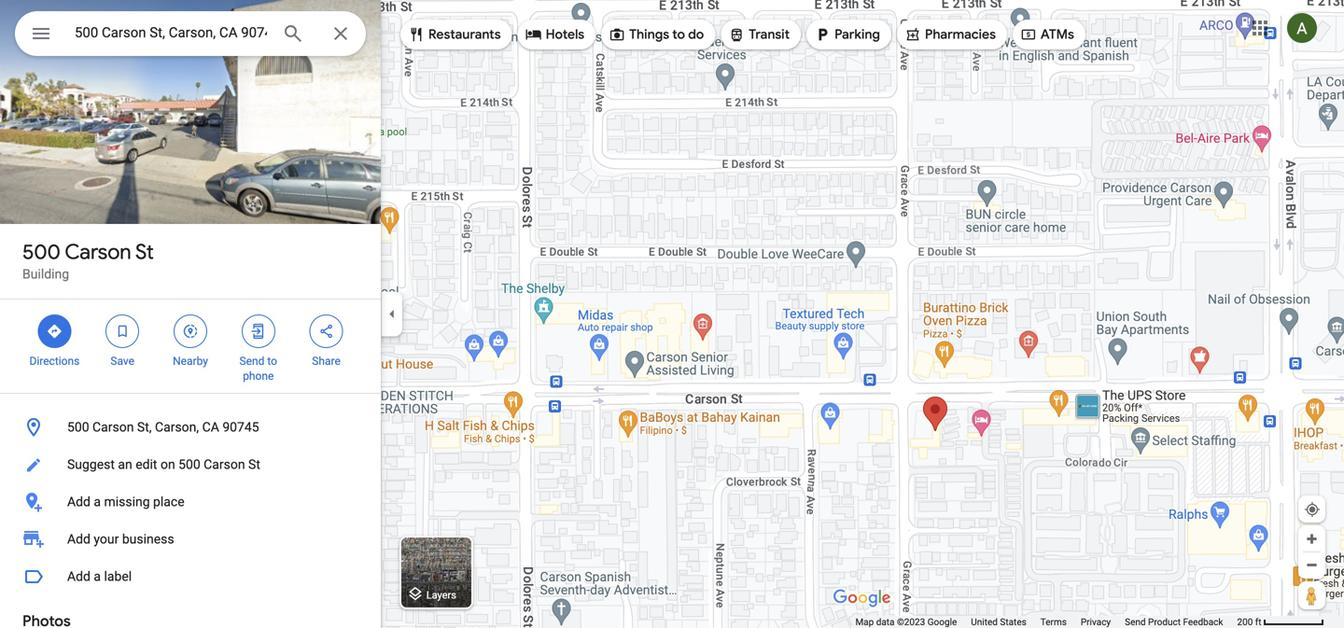 Task type: vqa. For each thing, say whether or not it's contained in the screenshot.
the Actions for 500 Carson St region
yes



Task type: describe. For each thing, give the bounding box(es) containing it.

[[318, 321, 335, 342]]

a for missing
[[94, 494, 101, 510]]

google
[[928, 617, 958, 628]]

 button
[[15, 11, 67, 60]]

united
[[972, 617, 998, 628]]

to inside send to phone
[[267, 355, 277, 368]]

terms
[[1041, 617, 1067, 628]]

suggest an edit on 500 carson st button
[[0, 446, 381, 484]]


[[46, 321, 63, 342]]

your
[[94, 532, 119, 547]]

add a label
[[67, 569, 132, 585]]

label
[[104, 569, 132, 585]]


[[525, 24, 542, 45]]

 restaurants
[[408, 24, 501, 45]]


[[408, 24, 425, 45]]

 search field
[[15, 11, 366, 60]]

send product feedback button
[[1125, 616, 1224, 629]]

map data ©2023 google
[[856, 617, 958, 628]]

an
[[118, 457, 132, 473]]

missing
[[104, 494, 150, 510]]

500 for st
[[22, 239, 60, 265]]

add your business link
[[0, 521, 381, 558]]


[[30, 20, 52, 47]]

suggest
[[67, 457, 115, 473]]

 transit
[[729, 24, 790, 45]]

pharmacies
[[925, 26, 996, 43]]

none field inside 500 carson st, carson, ca 90745 field
[[75, 21, 267, 44]]

map
[[856, 617, 874, 628]]

ft
[[1256, 617, 1262, 628]]

add for add your business
[[67, 532, 91, 547]]

phone
[[243, 370, 274, 383]]

st inside button
[[248, 457, 260, 473]]

atms
[[1041, 26, 1075, 43]]

a for label
[[94, 569, 101, 585]]

200
[[1238, 617, 1254, 628]]

collapse side panel image
[[382, 304, 403, 325]]

500 carson st main content
[[0, 0, 381, 629]]

edit
[[136, 457, 157, 473]]

add for add a missing place
[[67, 494, 91, 510]]

500 for st,
[[67, 420, 89, 435]]

layers
[[427, 590, 457, 601]]

business
[[122, 532, 174, 547]]

add a label button
[[0, 558, 381, 596]]

feedback
[[1184, 617, 1224, 628]]


[[609, 24, 626, 45]]

500 Carson St, Carson, CA 90745 field
[[15, 11, 366, 56]]

 hotels
[[525, 24, 585, 45]]

save
[[111, 355, 135, 368]]

transit
[[749, 26, 790, 43]]

things
[[630, 26, 670, 43]]

share
[[312, 355, 341, 368]]

st,
[[137, 420, 152, 435]]

do
[[689, 26, 704, 43]]

 things to do
[[609, 24, 704, 45]]

zoom out image
[[1306, 558, 1320, 572]]

90745
[[223, 420, 259, 435]]

add a missing place
[[67, 494, 185, 510]]

carson,
[[155, 420, 199, 435]]



Task type: locate. For each thing, give the bounding box(es) containing it.
send inside send to phone
[[240, 355, 265, 368]]


[[905, 24, 922, 45]]

None field
[[75, 21, 267, 44]]

1 horizontal spatial to
[[673, 26, 685, 43]]

show your location image
[[1305, 501, 1321, 518]]

0 vertical spatial st
[[135, 239, 154, 265]]

0 horizontal spatial 500
[[22, 239, 60, 265]]

500 inside 500 carson st, carson, ca 90745 button
[[67, 420, 89, 435]]

3 add from the top
[[67, 569, 91, 585]]

suggest an edit on 500 carson st
[[67, 457, 260, 473]]

send inside button
[[1125, 617, 1146, 628]]

2 vertical spatial 500
[[178, 457, 201, 473]]


[[729, 24, 746, 45]]

add left the label
[[67, 569, 91, 585]]

2 a from the top
[[94, 569, 101, 585]]

1 vertical spatial a
[[94, 569, 101, 585]]

to up phone
[[267, 355, 277, 368]]

1 horizontal spatial 500
[[67, 420, 89, 435]]

footer
[[856, 616, 1238, 629]]

privacy button
[[1081, 616, 1111, 629]]

show street view coverage image
[[1299, 582, 1326, 610]]

a left "missing"
[[94, 494, 101, 510]]

0 vertical spatial 500
[[22, 239, 60, 265]]

product
[[1149, 617, 1181, 628]]

1 vertical spatial add
[[67, 532, 91, 547]]

privacy
[[1081, 617, 1111, 628]]


[[182, 321, 199, 342]]

200 ft
[[1238, 617, 1262, 628]]

to left do
[[673, 26, 685, 43]]

1 vertical spatial carson
[[92, 420, 134, 435]]

1 vertical spatial 500
[[67, 420, 89, 435]]

500
[[22, 239, 60, 265], [67, 420, 89, 435], [178, 457, 201, 473]]

2 vertical spatial carson
[[204, 457, 245, 473]]

add
[[67, 494, 91, 510], [67, 532, 91, 547], [67, 569, 91, 585]]

add inside button
[[67, 494, 91, 510]]

0 vertical spatial a
[[94, 494, 101, 510]]

a inside button
[[94, 494, 101, 510]]

500 inside 500 carson st building
[[22, 239, 60, 265]]

footer containing map data ©2023 google
[[856, 616, 1238, 629]]

500 inside suggest an edit on 500 carson st button
[[178, 457, 201, 473]]


[[814, 24, 831, 45]]

0 vertical spatial send
[[240, 355, 265, 368]]

zoom in image
[[1306, 532, 1320, 546]]

1 vertical spatial st
[[248, 457, 260, 473]]

to
[[673, 26, 685, 43], [267, 355, 277, 368]]

restaurants
[[429, 26, 501, 43]]

 atms
[[1021, 24, 1075, 45]]

carson for st
[[65, 239, 131, 265]]

add for add a label
[[67, 569, 91, 585]]

 pharmacies
[[905, 24, 996, 45]]

footer inside google maps element
[[856, 616, 1238, 629]]

 parking
[[814, 24, 881, 45]]

send product feedback
[[1125, 617, 1224, 628]]

send to phone
[[240, 355, 277, 383]]

united states button
[[972, 616, 1027, 629]]

500 right on
[[178, 457, 201, 473]]

google account: angela cha  
(angela.cha@adept.ai) image
[[1288, 13, 1318, 43]]

parking
[[835, 26, 881, 43]]

0 horizontal spatial st
[[135, 239, 154, 265]]

200 ft button
[[1238, 617, 1325, 628]]

hotels
[[546, 26, 585, 43]]


[[1021, 24, 1037, 45]]

1 add from the top
[[67, 494, 91, 510]]

0 vertical spatial carson
[[65, 239, 131, 265]]

0 vertical spatial add
[[67, 494, 91, 510]]

0 horizontal spatial to
[[267, 355, 277, 368]]

data
[[877, 617, 895, 628]]

500 up the 'building'
[[22, 239, 60, 265]]

1 vertical spatial to
[[267, 355, 277, 368]]

add down suggest
[[67, 494, 91, 510]]

terms button
[[1041, 616, 1067, 629]]

nearby
[[173, 355, 208, 368]]

500 carson st, carson, ca 90745
[[67, 420, 259, 435]]

send for send to phone
[[240, 355, 265, 368]]

carson left st,
[[92, 420, 134, 435]]

add left your
[[67, 532, 91, 547]]

1 vertical spatial send
[[1125, 617, 1146, 628]]

directions
[[29, 355, 80, 368]]

send for send product feedback
[[1125, 617, 1146, 628]]

add a missing place button
[[0, 484, 381, 521]]

1 horizontal spatial st
[[248, 457, 260, 473]]

st
[[135, 239, 154, 265], [248, 457, 260, 473]]

carson up the 'building'
[[65, 239, 131, 265]]

st inside 500 carson st building
[[135, 239, 154, 265]]

carson
[[65, 239, 131, 265], [92, 420, 134, 435], [204, 457, 245, 473]]

0 vertical spatial to
[[673, 26, 685, 43]]

states
[[1001, 617, 1027, 628]]

send left product
[[1125, 617, 1146, 628]]

a left the label
[[94, 569, 101, 585]]

a inside "button"
[[94, 569, 101, 585]]

2 horizontal spatial 500
[[178, 457, 201, 473]]

to inside  things to do
[[673, 26, 685, 43]]

place
[[153, 494, 185, 510]]

send
[[240, 355, 265, 368], [1125, 617, 1146, 628]]

a
[[94, 494, 101, 510], [94, 569, 101, 585]]

500 carson st, carson, ca 90745 button
[[0, 409, 381, 446]]

carson down the ca
[[204, 457, 245, 473]]

2 add from the top
[[67, 532, 91, 547]]

send up phone
[[240, 355, 265, 368]]

carson inside 500 carson st building
[[65, 239, 131, 265]]

on
[[161, 457, 175, 473]]

add inside "button"
[[67, 569, 91, 585]]


[[250, 321, 267, 342]]

actions for 500 carson st region
[[0, 300, 381, 393]]

©2023
[[897, 617, 926, 628]]

add your business
[[67, 532, 174, 547]]

ca
[[202, 420, 219, 435]]

500 up suggest
[[67, 420, 89, 435]]

united states
[[972, 617, 1027, 628]]

building
[[22, 267, 69, 282]]

500 carson st building
[[22, 239, 154, 282]]

0 horizontal spatial send
[[240, 355, 265, 368]]

1 horizontal spatial send
[[1125, 617, 1146, 628]]


[[114, 321, 131, 342]]

1 a from the top
[[94, 494, 101, 510]]

carson for st,
[[92, 420, 134, 435]]

2 vertical spatial add
[[67, 569, 91, 585]]

google maps element
[[0, 0, 1345, 629]]



